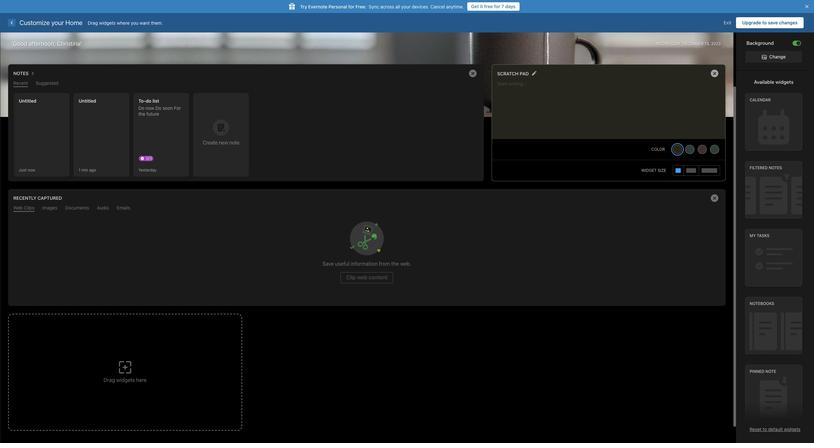 Task type: vqa. For each thing, say whether or not it's contained in the screenshot.
Add filters icon
no



Task type: describe. For each thing, give the bounding box(es) containing it.
default
[[769, 427, 783, 433]]

drag for drag widgets here
[[104, 378, 115, 383]]

2 remove image from the top
[[709, 192, 722, 205]]

changes
[[780, 20, 798, 25]]

widget
[[642, 168, 657, 173]]

drag for drag widgets where you want them.
[[88, 20, 98, 26]]

pinned note
[[750, 370, 777, 374]]

days
[[506, 4, 516, 9]]

scratch pad
[[498, 71, 529, 76]]

cancel
[[431, 4, 445, 9]]

widget size large image
[[702, 168, 718, 173]]

reset to default widgets button
[[750, 427, 801, 433]]

anytime.
[[446, 4, 464, 9]]

notebooks
[[750, 302, 775, 306]]

change button
[[746, 51, 803, 63]]

good afternoon, christina!
[[13, 40, 82, 47]]

widget size small image
[[676, 168, 681, 173]]

where
[[117, 20, 130, 26]]

pad
[[520, 71, 529, 76]]

note
[[766, 370, 777, 374]]

exit
[[724, 20, 732, 25]]

color
[[652, 147, 665, 152]]

notes
[[769, 166, 783, 171]]

for for 7
[[494, 4, 501, 9]]

filtered notes
[[750, 166, 783, 171]]

background image
[[797, 41, 801, 45]]

them.
[[151, 20, 163, 26]]

get it free for 7 days
[[471, 4, 516, 9]]

13,
[[705, 41, 711, 46]]

try
[[300, 4, 307, 9]]

it
[[480, 4, 483, 9]]

sync
[[369, 4, 379, 9]]

try evernote personal for free: sync across all your devices. cancel anytime.
[[300, 4, 464, 9]]

wednesday,
[[657, 41, 682, 46]]

evernote
[[308, 4, 328, 9]]

1 horizontal spatial your
[[402, 4, 411, 9]]

you
[[131, 20, 139, 26]]

free
[[484, 4, 493, 9]]

save
[[768, 20, 779, 25]]

get
[[471, 4, 479, 9]]

widgets for drag widgets where you want them.
[[99, 20, 116, 26]]

pinned
[[750, 370, 765, 374]]

upgrade
[[743, 20, 762, 25]]

all
[[396, 4, 400, 9]]



Task type: locate. For each thing, give the bounding box(es) containing it.
for inside button
[[494, 4, 501, 9]]

december
[[683, 41, 704, 46]]

size
[[658, 168, 667, 173]]

calendar
[[750, 98, 771, 103]]

2 for from the left
[[349, 4, 355, 9]]

0 vertical spatial remove image
[[709, 67, 722, 80]]

drag widgets here
[[104, 378, 147, 383]]

background
[[747, 40, 774, 46]]

scratch pad button
[[498, 69, 529, 78]]

1 vertical spatial drag
[[104, 378, 115, 383]]

reset
[[750, 427, 762, 433]]

home
[[65, 19, 83, 26]]

remove image
[[467, 67, 480, 80]]

wednesday, december 13, 2023
[[657, 41, 721, 46]]

to right reset
[[763, 427, 768, 433]]

0 horizontal spatial for
[[349, 4, 355, 9]]

for left the "free:"
[[349, 4, 355, 9]]

1 for from the left
[[494, 4, 501, 9]]

to inside button
[[763, 20, 767, 25]]

your right all
[[402, 4, 411, 9]]

your
[[402, 4, 411, 9], [51, 19, 64, 26]]

change
[[770, 54, 786, 60]]

afternoon,
[[29, 40, 56, 47]]

available widgets
[[755, 79, 794, 85]]

for for free:
[[349, 4, 355, 9]]

devices.
[[412, 4, 430, 9]]

remove image down widget size large image
[[709, 192, 722, 205]]

customize your home
[[20, 19, 83, 26]]

your left home
[[51, 19, 64, 26]]

to left save
[[763, 20, 767, 25]]

good
[[13, 40, 27, 47]]

widgets right "default"
[[785, 427, 801, 433]]

1 vertical spatial remove image
[[709, 192, 722, 205]]

widgets
[[99, 20, 116, 26], [776, 79, 794, 85], [116, 378, 135, 383], [785, 427, 801, 433]]

drag right home
[[88, 20, 98, 26]]

widget size medium image
[[687, 168, 697, 173]]

drag widgets where you want them.
[[88, 20, 163, 26]]

available
[[755, 79, 775, 85]]

want
[[140, 20, 150, 26]]

1 vertical spatial your
[[51, 19, 64, 26]]

to for upgrade
[[763, 20, 767, 25]]

scratch
[[498, 71, 519, 76]]

drag
[[88, 20, 98, 26], [104, 378, 115, 383]]

customize
[[20, 19, 50, 26]]

1 horizontal spatial drag
[[104, 378, 115, 383]]

widgets for drag widgets here
[[116, 378, 135, 383]]

my tasks
[[750, 234, 770, 238]]

drag left here
[[104, 378, 115, 383]]

0 vertical spatial to
[[763, 20, 767, 25]]

personal
[[329, 4, 347, 9]]

widget size
[[642, 168, 667, 173]]

widgets left here
[[116, 378, 135, 383]]

edit widget title image
[[532, 71, 537, 76]]

0 horizontal spatial drag
[[88, 20, 98, 26]]

exit button
[[719, 17, 737, 28]]

for
[[494, 4, 501, 9], [349, 4, 355, 9]]

widgets right available
[[776, 79, 794, 85]]

0 vertical spatial drag
[[88, 20, 98, 26]]

widgets left the where at top
[[99, 20, 116, 26]]

widgets for available widgets
[[776, 79, 794, 85]]

reset to default widgets
[[750, 427, 801, 433]]

upgrade to save changes button
[[737, 17, 804, 28]]

0 horizontal spatial your
[[51, 19, 64, 26]]

for left 7
[[494, 4, 501, 9]]

to
[[763, 20, 767, 25], [763, 427, 768, 433]]

remove image
[[709, 67, 722, 80], [709, 192, 722, 205]]

1 remove image from the top
[[709, 67, 722, 80]]

1 vertical spatial to
[[763, 427, 768, 433]]

2023
[[712, 41, 721, 46]]

free:
[[356, 4, 367, 9]]

upgrade to save changes
[[743, 20, 798, 25]]

across
[[381, 4, 394, 9]]

here
[[136, 378, 147, 383]]

remove image down 2023 in the top of the page
[[709, 67, 722, 80]]

christina!
[[57, 40, 82, 47]]

to for reset
[[763, 427, 768, 433]]

my
[[750, 234, 756, 238]]

get it free for 7 days button
[[468, 2, 520, 11]]

7
[[502, 4, 504, 9]]

0 vertical spatial your
[[402, 4, 411, 9]]

1 horizontal spatial for
[[494, 4, 501, 9]]

tasks
[[757, 234, 770, 238]]

filtered
[[750, 166, 768, 171]]



